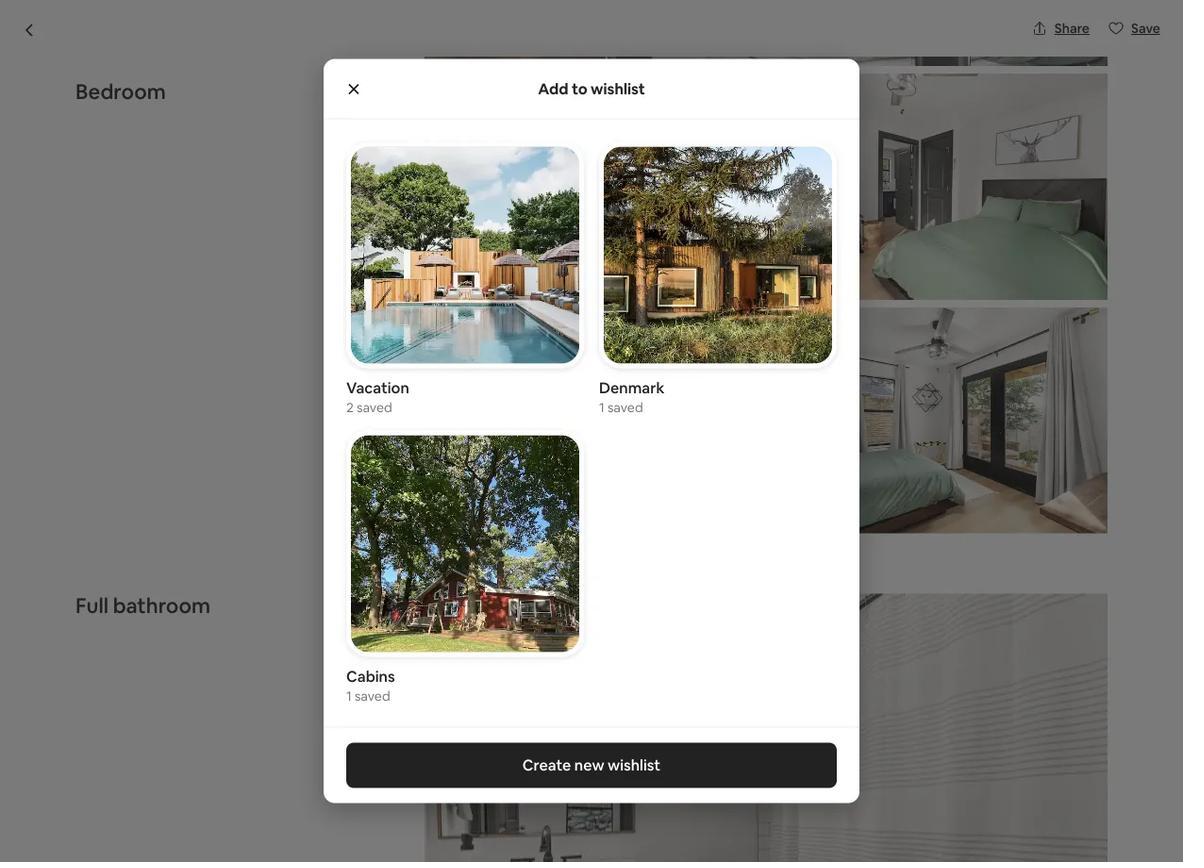 Task type: vqa. For each thing, say whether or not it's contained in the screenshot.
CHECK OUT ADD DATES
no



Task type: locate. For each thing, give the bounding box(es) containing it.
share inside photo tour dialog
[[1055, 20, 1090, 37]]

wishlist for denmark, 1 saved group
[[599, 142, 837, 416]]

saved inside "vacation 2 saved"
[[357, 399, 392, 416]]

1 down denmark at the top right
[[599, 399, 605, 416]]

wishlist for vacation, 2 saved group
[[346, 142, 584, 416]]

2 horizontal spatial 1
[[599, 399, 605, 416]]

whole
[[529, 797, 565, 814]]

25
[[1020, 698, 1034, 715]]

0 horizontal spatial 1
[[276, 698, 282, 718]]

1 vertical spatial save
[[1079, 138, 1108, 155]]

show
[[973, 589, 1007, 606]]

1 vertical spatial your
[[499, 797, 526, 814]]

bedroom image 2 image
[[425, 74, 763, 300], [425, 74, 763, 300]]

full bathroom image 1 image
[[425, 595, 1108, 863], [425, 595, 1108, 863]]

couple's lake house getaway! image 5 image
[[857, 415, 1108, 636]]

photo tour dialog
[[0, 0, 1183, 863]]

canyon
[[311, 137, 359, 154]]

1 for denmark
[[599, 399, 605, 416]]

2
[[346, 399, 354, 416]]

stream
[[390, 797, 432, 814]]

1 down cabins
[[346, 687, 352, 704]]

wishlist
[[591, 79, 645, 98], [608, 756, 661, 775]]

wishlist for add to wishlist
[[591, 79, 645, 98]]

couple's lake house getaway! image 4 image
[[857, 179, 1108, 408]]

0 vertical spatial share
[[1055, 20, 1090, 37]]

united
[[438, 137, 480, 154]]

1 vertical spatial ·
[[1012, 698, 1016, 715]]

1 vertical spatial wishlist
[[608, 756, 661, 775]]

bedroom
[[75, 78, 166, 105]]

start your search
[[474, 29, 580, 46]]

profile element
[[756, 0, 1108, 75]]

1 left bath
[[276, 698, 282, 718]]

wishlist for cabins, 1 saved group
[[346, 431, 584, 704]]

$175 night
[[837, 690, 922, 717]]

· left 25
[[1012, 698, 1016, 715]]

couple's lake house getaway!
[[75, 96, 414, 128]]

saved down vacation
[[357, 399, 392, 416]]

save button
[[1101, 12, 1168, 44], [1048, 130, 1115, 162]]

1 inside "denmark 1 saved"
[[599, 399, 605, 416]]

wishlist for create new wishlist
[[608, 756, 661, 775]]

1 for cabins
[[346, 687, 352, 704]]

1 horizontal spatial 1
[[346, 687, 352, 704]]

1 horizontal spatial share
[[1055, 20, 1090, 37]]

lake,
[[362, 137, 394, 154]]

home
[[137, 665, 193, 692]]

photos
[[1026, 589, 1070, 606]]

1 inside the cabins 1 saved
[[346, 687, 352, 704]]

house
[[233, 96, 303, 128]]

1 horizontal spatial save
[[1132, 20, 1161, 37]]

bedroom image 3 image
[[770, 74, 1108, 300], [770, 74, 1108, 300]]

wishlist right to
[[591, 79, 645, 98]]

·
[[300, 137, 304, 157], [1012, 698, 1016, 715]]

denmark 1 saved
[[599, 378, 665, 416]]

bedroom image 4 image
[[425, 308, 763, 534], [425, 308, 763, 534]]

share
[[1055, 20, 1090, 37], [1002, 138, 1037, 155]]

all
[[1010, 589, 1023, 606]]

by dominic
[[271, 665, 380, 692]]

1 inside the "entire home hosted by dominic 1 bath"
[[276, 698, 282, 718]]

bedroom image 1 image
[[425, 0, 1108, 66], [425, 0, 1108, 66]]

0 vertical spatial share button
[[1025, 12, 1098, 44]]

you
[[219, 797, 241, 814]]

save
[[1132, 20, 1161, 37], [1079, 138, 1108, 155]]

canyon lake, texas, united states button
[[311, 134, 523, 157]]

1 vertical spatial save button
[[1048, 130, 1115, 162]]

0 vertical spatial wishlist
[[591, 79, 645, 98]]

0 vertical spatial save
[[1132, 20, 1161, 37]]

bedroom image 5 image
[[770, 308, 1108, 534], [770, 308, 1108, 534]]

full bathroom
[[75, 593, 211, 620]]

your right for
[[499, 797, 526, 814]]

saved
[[357, 399, 392, 416], [608, 399, 643, 416], [355, 687, 390, 704]]

saved for denmark
[[608, 399, 643, 416]]

share button inside photo tour dialog
[[1025, 12, 1098, 44]]

1 vertical spatial share button
[[972, 130, 1045, 162]]

create
[[523, 756, 571, 775]]

wishlist inside button
[[608, 756, 661, 775]]

saved inside "denmark 1 saved"
[[608, 399, 643, 416]]

new
[[575, 756, 605, 775]]

wishlist right new
[[608, 756, 661, 775]]

couple's
[[75, 96, 175, 128]]

0 vertical spatial ·
[[300, 137, 304, 157]]

share button
[[1025, 12, 1098, 44], [972, 130, 1045, 162]]

saved down cabins
[[355, 687, 390, 704]]

your
[[508, 29, 536, 46], [499, 797, 526, 814]]

bath
[[285, 698, 317, 718]]

vacation 2 saved
[[346, 378, 409, 416]]

group.
[[568, 797, 607, 814]]

cabins 1 saved
[[346, 667, 395, 704]]

hosted
[[198, 665, 266, 692]]

saved inside the cabins 1 saved
[[355, 687, 390, 704]]

· left 'canyon'
[[300, 137, 304, 157]]

show all photos
[[973, 589, 1070, 606]]

night
[[886, 696, 922, 715]]

1
[[599, 399, 605, 416], [346, 687, 352, 704], [276, 698, 282, 718]]

share button for bottom 'save' button
[[972, 130, 1045, 162]]

0 vertical spatial your
[[508, 29, 536, 46]]

your right "start"
[[508, 29, 536, 46]]

can
[[244, 797, 266, 814]]

0 horizontal spatial ·
[[300, 137, 304, 157]]

saved down denmark at the top right
[[608, 399, 643, 416]]

1 vertical spatial share
[[1002, 138, 1037, 155]]

· canyon lake, texas, united states
[[300, 137, 523, 157]]



Task type: describe. For each thing, give the bounding box(es) containing it.
$175
[[837, 690, 881, 717]]

12/28/2023
[[799, 763, 868, 780]]

full
[[75, 593, 108, 620]]

couple's lake house getaway! image 3 image
[[599, 415, 850, 636]]

entire home hosted by dominic 1 bath
[[75, 665, 380, 718]]

create new wishlist button
[[346, 743, 837, 788]]

reviews
[[1037, 698, 1083, 715]]

to
[[572, 79, 588, 98]]

start your search button
[[450, 15, 733, 60]]

at
[[136, 797, 150, 814]]

Start your search search field
[[450, 15, 733, 60]]

add to wishlist dialog
[[324, 59, 860, 803]]

save inside photo tour dialog
[[1132, 20, 1161, 37]]

saved for cabins
[[355, 687, 390, 704]]

4.96
[[983, 698, 1010, 715]]

12/29/2023
[[947, 763, 1016, 780]]

videos
[[435, 797, 475, 814]]

add to wishlist
[[538, 79, 645, 98]]

mbps,
[[179, 797, 216, 814]]

0 horizontal spatial share
[[1002, 138, 1037, 155]]

texas,
[[397, 137, 436, 154]]

0 horizontal spatial save
[[1079, 138, 1108, 155]]

start
[[474, 29, 505, 46]]

for
[[478, 797, 496, 814]]

denmark
[[599, 378, 665, 398]]

4.96 · 25 reviews
[[983, 698, 1083, 715]]

your inside button
[[508, 29, 536, 46]]

lake
[[181, 96, 228, 128]]

calls
[[335, 797, 361, 814]]

saved for vacation
[[357, 399, 392, 416]]

540
[[153, 797, 176, 814]]

states
[[483, 137, 523, 154]]

show all photos button
[[935, 582, 1085, 614]]

add
[[538, 79, 569, 98]]

vacation
[[346, 378, 409, 398]]

search
[[539, 29, 580, 46]]

couple's lake house getaway! image 2 image
[[599, 179, 850, 408]]

create new wishlist
[[523, 756, 661, 775]]

bathroom
[[113, 593, 211, 620]]

entire
[[75, 665, 133, 692]]

share button for the top 'save' button
[[1025, 12, 1098, 44]]

cabins
[[346, 667, 395, 686]]

getaway!
[[308, 96, 414, 128]]

at 540 mbps, you can take video calls and stream videos for your whole group.
[[136, 797, 607, 814]]

and
[[364, 797, 387, 814]]

video
[[298, 797, 332, 814]]

1 horizontal spatial ·
[[1012, 698, 1016, 715]]

take
[[269, 797, 295, 814]]

couple's lake house getaway! image 1 image
[[75, 179, 592, 636]]

0 vertical spatial save button
[[1101, 12, 1168, 44]]

· inside · canyon lake, texas, united states
[[300, 137, 304, 157]]



